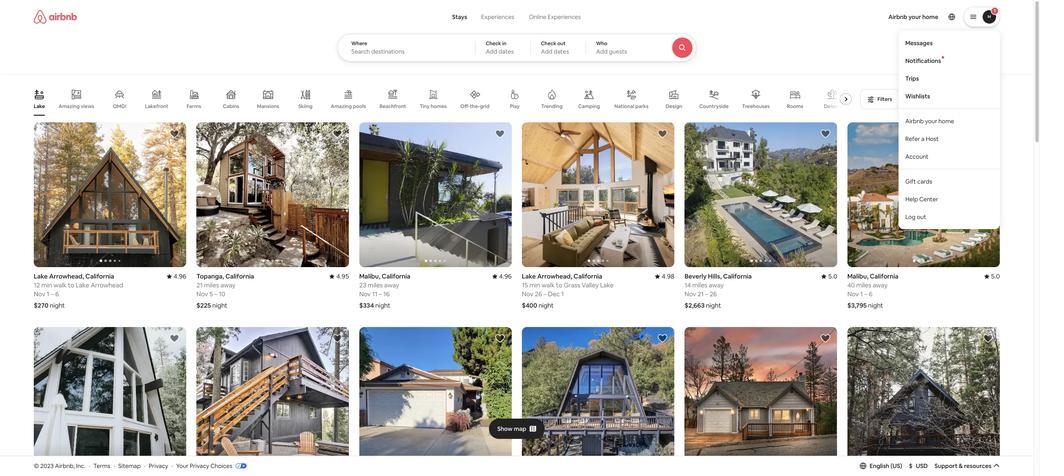 Task type: locate. For each thing, give the bounding box(es) containing it.
5 nov from the left
[[359, 290, 371, 298]]

cabins
[[223, 103, 239, 110]]

2 5.0 from the left
[[991, 273, 1000, 281]]

1 vertical spatial 21
[[698, 290, 704, 298]]

add inside the check in add dates
[[486, 48, 497, 55]]

arrowhead,
[[49, 273, 84, 281], [537, 273, 572, 281]]

california inside beverly hills, california 14 miles away nov 21 – 26 $2,663 night
[[723, 273, 752, 281]]

&
[[959, 462, 963, 470]]

resources
[[964, 462, 992, 470]]

group
[[34, 83, 855, 116], [34, 122, 186, 267], [197, 122, 502, 267], [359, 122, 512, 267], [522, 122, 675, 267], [685, 122, 990, 267], [848, 122, 1000, 267], [34, 327, 186, 472], [197, 327, 349, 472], [359, 327, 512, 472], [522, 327, 675, 472], [685, 327, 990, 472], [848, 327, 1000, 472]]

0 horizontal spatial privacy
[[149, 462, 168, 470]]

away for topanga, california 21 miles away nov 5 – 10 $225 night
[[221, 281, 236, 289]]

1 horizontal spatial out
[[917, 213, 926, 221]]

4 night from the left
[[706, 302, 721, 310]]

add down experiences button
[[486, 48, 497, 55]]

beverly hills, california 14 miles away nov 21 – 26 $2,663 night
[[685, 273, 752, 310]]

check for check in add dates
[[486, 40, 501, 47]]

dates inside the check in add dates
[[499, 48, 514, 55]]

1 horizontal spatial your
[[925, 117, 937, 125]]

online experiences link
[[522, 8, 588, 25]]

dates down in
[[499, 48, 514, 55]]

night inside malibu, california 23 miles away nov 11 – 16 $334 night
[[375, 302, 390, 310]]

miles for topanga, california 21 miles away nov 5 – 10 $225 night
[[204, 281, 219, 289]]

0 vertical spatial your
[[909, 13, 921, 21]]

malibu, inside malibu, california 40 miles away nov 1 – 6 $3,795 night
[[848, 273, 869, 281]]

messages link
[[899, 34, 1000, 52]]

1 vertical spatial out
[[917, 213, 926, 221]]

add to wishlist: topanga, california image
[[332, 129, 342, 139]]

walk right "12"
[[53, 281, 67, 289]]

add to wishlist: beverly hills, california image
[[821, 129, 831, 139]]

miles down beverly
[[693, 281, 708, 289]]

airbnb up refer
[[906, 117, 924, 125]]

min inside lake arrowhead, california 15 min walk to grass valley lake nov 26 – dec 1 $400 night
[[530, 281, 540, 289]]

where
[[351, 40, 367, 47]]

2 · from the left
[[114, 462, 115, 470]]

1 vertical spatial home
[[939, 117, 954, 125]]

23
[[359, 281, 366, 289]]

5 – from the left
[[379, 290, 382, 298]]

your up messages
[[909, 13, 921, 21]]

who
[[596, 40, 608, 47]]

nov down 14
[[685, 290, 696, 298]]

1 horizontal spatial experiences
[[548, 13, 581, 21]]

california
[[85, 273, 114, 281], [225, 273, 254, 281], [574, 273, 602, 281], [723, 273, 752, 281], [382, 273, 411, 281], [870, 273, 899, 281]]

1 horizontal spatial amazing
[[331, 103, 352, 110]]

nov inside lake arrowhead, california 15 min walk to grass valley lake nov 26 – dec 1 $400 night
[[522, 290, 534, 298]]

5.0 out of 5 average rating image
[[822, 273, 837, 281]]

1 5.0 from the left
[[828, 273, 837, 281]]

1 26 from the left
[[535, 290, 542, 298]]

0 horizontal spatial add
[[486, 48, 497, 55]]

4 miles from the left
[[856, 281, 872, 289]]

away for malibu, california 40 miles away nov 1 – 6 $3,795 night
[[873, 281, 888, 289]]

to inside lake arrowhead, california 15 min walk to grass valley lake nov 26 – dec 1 $400 night
[[556, 281, 563, 289]]

1 horizontal spatial 4.96
[[499, 273, 512, 281]]

6 inside lake arrowhead, california 12 min walk to lake arrowhead nov 1 – 6 $270 night
[[55, 290, 59, 298]]

away down hills,
[[709, 281, 724, 289]]

english (us)
[[870, 462, 902, 470]]

6 nov from the left
[[848, 290, 859, 298]]

wishlists link
[[899, 87, 1000, 105]]

1 night from the left
[[50, 302, 65, 310]]

check down "online experiences" on the right
[[541, 40, 556, 47]]

1 privacy from the left
[[149, 462, 168, 470]]

add down "online experiences" on the right
[[541, 48, 553, 55]]

your
[[176, 462, 189, 470]]

home up messages
[[923, 13, 939, 21]]

privacy left your
[[149, 462, 168, 470]]

0 vertical spatial 21
[[197, 281, 203, 289]]

night down dec on the bottom
[[539, 302, 554, 310]]

privacy
[[149, 462, 168, 470], [190, 462, 209, 470]]

check
[[486, 40, 501, 47], [541, 40, 556, 47]]

night inside beverly hills, california 14 miles away nov 21 – 26 $2,663 night
[[706, 302, 721, 310]]

$
[[909, 462, 913, 470]]

dates down online experiences link
[[554, 48, 569, 55]]

1 horizontal spatial 21
[[698, 290, 704, 298]]

2 nov from the left
[[197, 290, 208, 298]]

night
[[50, 302, 65, 310], [212, 302, 227, 310], [539, 302, 554, 310], [706, 302, 721, 310], [375, 302, 390, 310], [868, 302, 883, 310]]

2 experiences from the left
[[548, 13, 581, 21]]

airbnb your home link down before
[[899, 112, 1000, 130]]

(us)
[[891, 462, 902, 470]]

6 inside malibu, california 40 miles away nov 1 – 6 $3,795 night
[[869, 290, 873, 298]]

1 vertical spatial your
[[925, 117, 937, 125]]

1 horizontal spatial dates
[[554, 48, 569, 55]]

2 malibu, from the left
[[848, 273, 869, 281]]

1 horizontal spatial 6
[[869, 290, 873, 298]]

1 california from the left
[[85, 273, 114, 281]]

refer
[[906, 135, 920, 143]]

1 4.96 from the left
[[174, 273, 186, 281]]

3 california from the left
[[574, 273, 602, 281]]

out inside button
[[917, 213, 926, 221]]

21 up $2,663
[[698, 290, 704, 298]]

3 away from the left
[[384, 281, 399, 289]]

miles inside malibu, california 40 miles away nov 1 – 6 $3,795 night
[[856, 281, 872, 289]]

2 min from the left
[[530, 281, 540, 289]]

3 · from the left
[[144, 462, 146, 470]]

·
[[89, 462, 90, 470], [114, 462, 115, 470], [144, 462, 146, 470], [172, 462, 173, 470]]

min
[[41, 281, 52, 289], [530, 281, 540, 289]]

airbnb your home link up messages
[[884, 8, 944, 26]]

1 6 from the left
[[55, 290, 59, 298]]

0 vertical spatial airbnb your home link
[[884, 8, 944, 26]]

3 night from the left
[[539, 302, 554, 310]]

0 horizontal spatial amazing
[[58, 103, 80, 110]]

1 to from the left
[[68, 281, 74, 289]]

airbnb
[[889, 13, 908, 21], [906, 117, 924, 125]]

lake up "12"
[[34, 273, 48, 281]]

night down 10
[[212, 302, 227, 310]]

miles right 40
[[856, 281, 872, 289]]

california inside topanga, california 21 miles away nov 5 – 10 $225 night
[[225, 273, 254, 281]]

help center link
[[899, 190, 1000, 208]]

camping
[[578, 103, 600, 110]]

stays
[[452, 13, 467, 21]]

away inside malibu, california 23 miles away nov 11 – 16 $334 night
[[384, 281, 399, 289]]

add to wishlist: lake arrowhead, california image
[[170, 129, 180, 139], [332, 334, 342, 344], [658, 334, 668, 344], [821, 334, 831, 344]]

min right 15
[[530, 281, 540, 289]]

night inside lake arrowhead, california 12 min walk to lake arrowhead nov 1 – 6 $270 night
[[50, 302, 65, 310]]

2 6 from the left
[[869, 290, 873, 298]]

1 add from the left
[[486, 48, 497, 55]]

1 horizontal spatial 5.0
[[991, 273, 1000, 281]]

Where field
[[351, 48, 462, 55]]

out right log
[[917, 213, 926, 221]]

stays button
[[446, 8, 474, 25]]

2 add from the left
[[541, 48, 553, 55]]

amazing
[[58, 103, 80, 110], [331, 103, 352, 110]]

walk up dec on the bottom
[[542, 281, 555, 289]]

1 horizontal spatial 26
[[710, 290, 717, 298]]

lakefront
[[145, 103, 168, 110]]

· left privacy link
[[144, 462, 146, 470]]

0 horizontal spatial arrowhead,
[[49, 273, 84, 281]]

malibu, california 23 miles away nov 11 – 16 $334 night
[[359, 273, 411, 310]]

21 inside beverly hills, california 14 miles away nov 21 – 26 $2,663 night
[[698, 290, 704, 298]]

0 horizontal spatial min
[[41, 281, 52, 289]]

2 to from the left
[[556, 281, 563, 289]]

homes
[[431, 103, 447, 110]]

0 horizontal spatial walk
[[53, 281, 67, 289]]

2 horizontal spatial add
[[596, 48, 608, 55]]

2 horizontal spatial add to wishlist: lake arrowhead, california image
[[983, 334, 993, 344]]

3 nov from the left
[[522, 290, 534, 298]]

1 horizontal spatial add
[[541, 48, 553, 55]]

topanga,
[[197, 273, 224, 281]]

experiences right online
[[548, 13, 581, 21]]

out for log
[[917, 213, 926, 221]]

your for airbnb your home link to the bottom
[[925, 117, 937, 125]]

countryside
[[699, 103, 729, 110]]

miles for malibu, california 23 miles away nov 11 – 16 $334 night
[[368, 281, 383, 289]]

lake for lake
[[34, 103, 45, 110]]

out
[[558, 40, 566, 47], [917, 213, 926, 221]]

26 inside beverly hills, california 14 miles away nov 21 – 26 $2,663 night
[[710, 290, 717, 298]]

3 add from the left
[[596, 48, 608, 55]]

malibu, up 23
[[359, 273, 380, 281]]

cards
[[918, 178, 932, 185]]

nov down 40
[[848, 290, 859, 298]]

0 horizontal spatial 4.96
[[174, 273, 186, 281]]

6 california from the left
[[870, 273, 899, 281]]

to for grass
[[556, 281, 563, 289]]

malibu, up 40
[[848, 273, 869, 281]]

miles inside topanga, california 21 miles away nov 5 – 10 $225 night
[[204, 281, 219, 289]]

5 night from the left
[[375, 302, 390, 310]]

10
[[219, 290, 225, 298]]

0 vertical spatial home
[[923, 13, 939, 21]]

2 – from the left
[[214, 290, 218, 298]]

amazing left "views"
[[58, 103, 80, 110]]

0 horizontal spatial add to wishlist: lake arrowhead, california image
[[170, 334, 180, 344]]

5 california from the left
[[382, 273, 411, 281]]

min for 1
[[41, 281, 52, 289]]

away for malibu, california 23 miles away nov 11 – 16 $334 night
[[384, 281, 399, 289]]

beachfront
[[380, 103, 406, 110]]

what can we help you find? tab list
[[446, 8, 522, 25]]

5.0 out of 5 average rating image
[[984, 273, 1000, 281]]

experiences inside experiences button
[[481, 13, 514, 21]]

1 horizontal spatial check
[[541, 40, 556, 47]]

1 inside dropdown button
[[994, 8, 996, 14]]

nov left 5
[[197, 290, 208, 298]]

lake left amazing views
[[34, 103, 45, 110]]

4 away from the left
[[873, 281, 888, 289]]

1 walk from the left
[[53, 281, 67, 289]]

1 check from the left
[[486, 40, 501, 47]]

1 horizontal spatial to
[[556, 281, 563, 289]]

malibu, inside malibu, california 23 miles away nov 11 – 16 $334 night
[[359, 273, 380, 281]]

support & resources button
[[935, 462, 1000, 470]]

out down online experiences link
[[558, 40, 566, 47]]

privacy right your
[[190, 462, 209, 470]]

· left your
[[172, 462, 173, 470]]

2 26 from the left
[[710, 290, 717, 298]]

grid
[[480, 103, 490, 110]]

0 horizontal spatial 6
[[55, 290, 59, 298]]

4.96 for lake arrowhead, california 12 min walk to lake arrowhead nov 1 – 6 $270 night
[[174, 273, 186, 281]]

None search field
[[337, 0, 720, 62]]

miles inside beverly hills, california 14 miles away nov 21 – 26 $2,663 night
[[693, 281, 708, 289]]

home for top airbnb your home link
[[923, 13, 939, 21]]

airbnb your home up host
[[906, 117, 954, 125]]

2 arrowhead, from the left
[[537, 273, 572, 281]]

notifications link
[[899, 52, 1000, 70]]

night down 16
[[375, 302, 390, 310]]

6 night from the left
[[868, 302, 883, 310]]

away up 10
[[221, 281, 236, 289]]

walk inside lake arrowhead, california 12 min walk to lake arrowhead nov 1 – 6 $270 night
[[53, 281, 67, 289]]

26
[[535, 290, 542, 298], [710, 290, 717, 298]]

4.96 out of 5 average rating image
[[167, 273, 186, 281]]

1
[[994, 8, 996, 14], [47, 290, 49, 298], [561, 290, 564, 298], [861, 290, 863, 298]]

2 night from the left
[[212, 302, 227, 310]]

4 california from the left
[[723, 273, 752, 281]]

0 horizontal spatial 21
[[197, 281, 203, 289]]

1 malibu, from the left
[[359, 273, 380, 281]]

4 nov from the left
[[685, 290, 696, 298]]

0 horizontal spatial 26
[[535, 290, 542, 298]]

your up host
[[925, 117, 937, 125]]

3 – from the left
[[544, 290, 547, 298]]

account link
[[899, 148, 1000, 165]]

5.0 for malibu, california 40 miles away nov 1 – 6 $3,795 night
[[991, 273, 1000, 281]]

– inside malibu, california 40 miles away nov 1 – 6 $3,795 night
[[865, 290, 868, 298]]

tiny homes
[[420, 103, 447, 110]]

0 horizontal spatial 5.0
[[828, 273, 837, 281]]

to inside lake arrowhead, california 12 min walk to lake arrowhead nov 1 – 6 $270 night
[[68, 281, 74, 289]]

arrowhead, inside lake arrowhead, california 12 min walk to lake arrowhead nov 1 – 6 $270 night
[[49, 273, 84, 281]]

amazing left pools
[[331, 103, 352, 110]]

miles inside malibu, california 23 miles away nov 11 – 16 $334 night
[[368, 281, 383, 289]]

night right $2,663
[[706, 302, 721, 310]]

dates for check out add dates
[[554, 48, 569, 55]]

1 horizontal spatial malibu,
[[848, 273, 869, 281]]

play
[[510, 103, 520, 110]]

4 · from the left
[[172, 462, 173, 470]]

1 horizontal spatial walk
[[542, 281, 555, 289]]

add to wishlist: lake arrowhead, california image
[[658, 129, 668, 139], [170, 334, 180, 344], [983, 334, 993, 344]]

night inside topanga, california 21 miles away nov 5 – 10 $225 night
[[212, 302, 227, 310]]

0 vertical spatial out
[[558, 40, 566, 47]]

1 vertical spatial airbnb your home
[[906, 117, 954, 125]]

away inside malibu, california 40 miles away nov 1 – 6 $3,795 night
[[873, 281, 888, 289]]

4 – from the left
[[705, 290, 709, 298]]

$270
[[34, 302, 48, 310]]

$225
[[197, 302, 211, 310]]

dec
[[548, 290, 560, 298]]

6
[[55, 290, 59, 298], [869, 290, 873, 298]]

1 · from the left
[[89, 462, 90, 470]]

to up dec on the bottom
[[556, 281, 563, 289]]

arrowhead
[[91, 281, 123, 289]]

support
[[935, 462, 958, 470]]

the-
[[470, 103, 480, 110]]

4.96
[[174, 273, 186, 281], [499, 273, 512, 281]]

check out add dates
[[541, 40, 569, 55]]

2 4.96 from the left
[[499, 273, 512, 281]]

to right "12"
[[68, 281, 74, 289]]

26 down hills,
[[710, 290, 717, 298]]

gift
[[906, 178, 916, 185]]

arrowhead, for lake
[[49, 273, 84, 281]]

before
[[944, 96, 960, 103]]

experiences up in
[[481, 13, 514, 21]]

1 miles from the left
[[204, 281, 219, 289]]

check left in
[[486, 40, 501, 47]]

arrowhead, inside lake arrowhead, california 15 min walk to grass valley lake nov 26 – dec 1 $400 night
[[537, 273, 572, 281]]

lake left arrowhead
[[76, 281, 89, 289]]

display total before taxes button
[[906, 89, 1000, 109]]

0 horizontal spatial experiences
[[481, 13, 514, 21]]

airbnb your home up messages
[[889, 13, 939, 21]]

2 miles from the left
[[693, 281, 708, 289]]

0 horizontal spatial check
[[486, 40, 501, 47]]

dates for check in add dates
[[499, 48, 514, 55]]

away up 16
[[384, 281, 399, 289]]

lake inside group
[[34, 103, 45, 110]]

1 nov from the left
[[34, 290, 45, 298]]

5.0
[[828, 273, 837, 281], [991, 273, 1000, 281]]

add inside check out add dates
[[541, 48, 553, 55]]

nov down 15
[[522, 290, 534, 298]]

add down who at the top right of the page
[[596, 48, 608, 55]]

1 horizontal spatial privacy
[[190, 462, 209, 470]]

4.95 out of 5 average rating image
[[330, 273, 349, 281]]

miles for malibu, california 40 miles away nov 1 – 6 $3,795 night
[[856, 281, 872, 289]]

2 away from the left
[[709, 281, 724, 289]]

nov inside beverly hills, california 14 miles away nov 21 – 26 $2,663 night
[[685, 290, 696, 298]]

add to wishlist: malibu, california image
[[495, 129, 505, 139]]

amazing views
[[58, 103, 94, 110]]

· right terms link
[[114, 462, 115, 470]]

1 away from the left
[[221, 281, 236, 289]]

out inside check out add dates
[[558, 40, 566, 47]]

0 horizontal spatial to
[[68, 281, 74, 289]]

dates
[[499, 48, 514, 55], [554, 48, 569, 55]]

1 horizontal spatial arrowhead,
[[537, 273, 572, 281]]

1 – from the left
[[51, 290, 54, 298]]

0 horizontal spatial dates
[[499, 48, 514, 55]]

arrowhead, for grass
[[537, 273, 572, 281]]

off-
[[460, 103, 470, 110]]

night right "$3,795"
[[868, 302, 883, 310]]

hills,
[[708, 273, 722, 281]]

check inside check out add dates
[[541, 40, 556, 47]]

min right "12"
[[41, 281, 52, 289]]

your for top airbnb your home link
[[909, 13, 921, 21]]

airbnb up messages
[[889, 13, 908, 21]]

0 horizontal spatial out
[[558, 40, 566, 47]]

1 arrowhead, from the left
[[49, 273, 84, 281]]

1 horizontal spatial min
[[530, 281, 540, 289]]

nov down 23
[[359, 290, 371, 298]]

terms link
[[93, 462, 110, 470]]

min for nov
[[530, 281, 540, 289]]

2 check from the left
[[541, 40, 556, 47]]

· right inc.
[[89, 462, 90, 470]]

check inside the check in add dates
[[486, 40, 501, 47]]

group containing amazing views
[[34, 83, 855, 116]]

miles up 11
[[368, 281, 383, 289]]

gift cards link
[[899, 173, 1000, 190]]

21 down topanga,
[[197, 281, 203, 289]]

lake up 15
[[522, 273, 536, 281]]

1 min from the left
[[41, 281, 52, 289]]

2 walk from the left
[[542, 281, 555, 289]]

nov down "12"
[[34, 290, 45, 298]]

dates inside check out add dates
[[554, 48, 569, 55]]

3 miles from the left
[[368, 281, 383, 289]]

miles up 5
[[204, 281, 219, 289]]

guests
[[609, 48, 627, 55]]

walk inside lake arrowhead, california 15 min walk to grass valley lake nov 26 – dec 1 $400 night
[[542, 281, 555, 289]]

california inside lake arrowhead, california 12 min walk to lake arrowhead nov 1 – 6 $270 night
[[85, 273, 114, 281]]

2 california from the left
[[225, 273, 254, 281]]

add for check out add dates
[[541, 48, 553, 55]]

experiences
[[481, 13, 514, 21], [548, 13, 581, 21]]

min inside lake arrowhead, california 12 min walk to lake arrowhead nov 1 – 6 $270 night
[[41, 281, 52, 289]]

away inside topanga, california 21 miles away nov 5 – 10 $225 night
[[221, 281, 236, 289]]

26 up the $400
[[535, 290, 542, 298]]

to
[[68, 281, 74, 289], [556, 281, 563, 289]]

1 dates from the left
[[499, 48, 514, 55]]

nov inside malibu, california 40 miles away nov 1 – 6 $3,795 night
[[848, 290, 859, 298]]

0 horizontal spatial your
[[909, 13, 921, 21]]

home up refer a host link
[[939, 117, 954, 125]]

lake
[[34, 103, 45, 110], [34, 273, 48, 281], [522, 273, 536, 281], [76, 281, 89, 289], [600, 281, 614, 289]]

1 experiences from the left
[[481, 13, 514, 21]]

– inside malibu, california 23 miles away nov 11 – 16 $334 night
[[379, 290, 382, 298]]

0 horizontal spatial malibu,
[[359, 273, 380, 281]]

airbnb your home
[[889, 13, 939, 21], [906, 117, 954, 125]]

choices
[[211, 462, 232, 470]]

away right 40
[[873, 281, 888, 289]]

1 vertical spatial airbnb your home link
[[899, 112, 1000, 130]]

6 – from the left
[[865, 290, 868, 298]]

lake arrowhead, california 12 min walk to lake arrowhead nov 1 – 6 $270 night
[[34, 273, 123, 310]]

night right $270
[[50, 302, 65, 310]]

2 dates from the left
[[554, 48, 569, 55]]

0 vertical spatial airbnb
[[889, 13, 908, 21]]

california inside malibu, california 40 miles away nov 1 – 6 $3,795 night
[[870, 273, 899, 281]]



Task type: describe. For each thing, give the bounding box(es) containing it.
40
[[848, 281, 855, 289]]

home for airbnb your home link to the bottom
[[939, 117, 954, 125]]

mansions
[[257, 103, 279, 110]]

pools
[[353, 103, 366, 110]]

4.95
[[336, 273, 349, 281]]

– inside topanga, california 21 miles away nov 5 – 10 $225 night
[[214, 290, 218, 298]]

1 vertical spatial airbnb
[[906, 117, 924, 125]]

host
[[926, 135, 939, 143]]

inc.
[[76, 462, 85, 470]]

to for lake
[[68, 281, 74, 289]]

english (us) button
[[860, 462, 902, 470]]

trending
[[541, 103, 563, 110]]

privacy link
[[149, 462, 168, 470]]

map
[[514, 425, 526, 433]]

sitemap link
[[118, 462, 141, 470]]

1 inside malibu, california 40 miles away nov 1 – 6 $3,795 night
[[861, 290, 863, 298]]

1 inside lake arrowhead, california 15 min walk to grass valley lake nov 26 – dec 1 $400 night
[[561, 290, 564, 298]]

refer a host link
[[899, 130, 1000, 148]]

– inside lake arrowhead, california 12 min walk to lake arrowhead nov 1 – 6 $270 night
[[51, 290, 54, 298]]

– inside lake arrowhead, california 15 min walk to grass valley lake nov 26 – dec 1 $400 night
[[544, 290, 547, 298]]

– inside beverly hills, california 14 miles away nov 21 – 26 $2,663 night
[[705, 290, 709, 298]]

tiny
[[420, 103, 430, 110]]

16
[[383, 290, 390, 298]]

airbnb,
[[55, 462, 75, 470]]

add for check in add dates
[[486, 48, 497, 55]]

show map
[[497, 425, 526, 433]]

valley
[[582, 281, 599, 289]]

0 vertical spatial airbnb your home
[[889, 13, 939, 21]]

omg!
[[113, 103, 126, 110]]

amazing for amazing pools
[[331, 103, 352, 110]]

online experiences
[[529, 13, 581, 21]]

account
[[906, 153, 929, 160]]

usd
[[916, 462, 928, 470]]

messages
[[906, 39, 933, 47]]

views
[[81, 103, 94, 110]]

malibu, california 40 miles away nov 1 – 6 $3,795 night
[[848, 273, 899, 310]]

notifications
[[906, 57, 941, 64]]

$334
[[359, 302, 374, 310]]

none search field containing stays
[[337, 0, 720, 62]]

nov inside malibu, california 23 miles away nov 11 – 16 $334 night
[[359, 290, 371, 298]]

display total before taxes
[[913, 96, 974, 103]]

english
[[870, 462, 890, 470]]

1 button
[[964, 7, 1000, 27]]

a
[[922, 135, 925, 143]]

terms
[[93, 462, 110, 470]]

desert
[[824, 103, 841, 110]]

check in add dates
[[486, 40, 514, 55]]

26 inside lake arrowhead, california 15 min walk to grass valley lake nov 26 – dec 1 $400 night
[[535, 290, 542, 298]]

parks
[[636, 103, 649, 110]]

©
[[34, 462, 39, 470]]

california inside lake arrowhead, california 15 min walk to grass valley lake nov 26 – dec 1 $400 night
[[574, 273, 602, 281]]

profile element
[[602, 0, 1000, 229]]

away inside beverly hills, california 14 miles away nov 21 – 26 $2,663 night
[[709, 281, 724, 289]]

display
[[913, 96, 931, 103]]

1 inside lake arrowhead, california 12 min walk to lake arrowhead nov 1 – 6 $270 night
[[47, 290, 49, 298]]

experiences inside online experiences link
[[548, 13, 581, 21]]

2 privacy from the left
[[190, 462, 209, 470]]

grass
[[564, 281, 580, 289]]

taxes
[[961, 96, 974, 103]]

beverly
[[685, 273, 707, 281]]

amazing for amazing views
[[58, 103, 80, 110]]

$ usd
[[909, 462, 928, 470]]

malibu, for 23
[[359, 273, 380, 281]]

11
[[372, 290, 377, 298]]

who add guests
[[596, 40, 627, 55]]

lake arrowhead, california 15 min walk to grass valley lake nov 26 – dec 1 $400 night
[[522, 273, 614, 310]]

log
[[906, 213, 916, 221]]

nov inside lake arrowhead, california 12 min walk to lake arrowhead nov 1 – 6 $270 night
[[34, 290, 45, 298]]

rooms
[[787, 103, 803, 110]]

trips link
[[899, 70, 1000, 87]]

nov inside topanga, california 21 miles away nov 5 – 10 $225 night
[[197, 290, 208, 298]]

lake right valley
[[600, 281, 614, 289]]

design
[[666, 103, 682, 110]]

out for check
[[558, 40, 566, 47]]

© 2023 airbnb, inc. ·
[[34, 462, 90, 470]]

4.98 out of 5 average rating image
[[655, 273, 675, 281]]

night inside lake arrowhead, california 15 min walk to grass valley lake nov 26 – dec 1 $400 night
[[539, 302, 554, 310]]

national
[[615, 103, 634, 110]]

night inside malibu, california 40 miles away nov 1 – 6 $3,795 night
[[868, 302, 883, 310]]

refer a host
[[906, 135, 939, 143]]

malibu, for 40
[[848, 273, 869, 281]]

wishlists
[[906, 92, 930, 100]]

4.96 out of 5 average rating image
[[492, 273, 512, 281]]

gift cards
[[906, 178, 932, 185]]

4.96 for malibu, california 23 miles away nov 11 – 16 $334 night
[[499, 273, 512, 281]]

4.98
[[662, 273, 675, 281]]

has notifications image
[[942, 56, 944, 59]]

add inside 'who add guests'
[[596, 48, 608, 55]]

log out
[[906, 213, 926, 221]]

filters button
[[860, 89, 900, 109]]

show map button
[[489, 419, 545, 439]]

show
[[497, 425, 513, 433]]

lake for lake arrowhead, california 15 min walk to grass valley lake nov 26 – dec 1 $400 night
[[522, 273, 536, 281]]

lake for lake arrowhead, california 12 min walk to lake arrowhead nov 1 – 6 $270 night
[[34, 273, 48, 281]]

add to wishlist: lennox, california image
[[495, 334, 505, 344]]

5.0 for beverly hills, california 14 miles away nov 21 – 26 $2,663 night
[[828, 273, 837, 281]]

off-the-grid
[[460, 103, 490, 110]]

check for check out add dates
[[541, 40, 556, 47]]

$3,795
[[848, 302, 867, 310]]

terms · sitemap · privacy ·
[[93, 462, 173, 470]]

walk for 6
[[53, 281, 67, 289]]

$400
[[522, 302, 537, 310]]

21 inside topanga, california 21 miles away nov 5 – 10 $225 night
[[197, 281, 203, 289]]

1 horizontal spatial add to wishlist: lake arrowhead, california image
[[658, 129, 668, 139]]

2023
[[40, 462, 54, 470]]

stays tab panel
[[337, 34, 720, 62]]

walk for –
[[542, 281, 555, 289]]

help
[[906, 195, 918, 203]]

sitemap
[[118, 462, 141, 470]]

california inside malibu, california 23 miles away nov 11 – 16 $334 night
[[382, 273, 411, 281]]

help center
[[906, 195, 938, 203]]

topanga, california 21 miles away nov 5 – 10 $225 night
[[197, 273, 254, 310]]

your privacy choices
[[176, 462, 232, 470]]

your privacy choices link
[[176, 462, 247, 471]]

in
[[502, 40, 507, 47]]

national parks
[[615, 103, 649, 110]]



Task type: vqa. For each thing, say whether or not it's contained in the screenshot.


